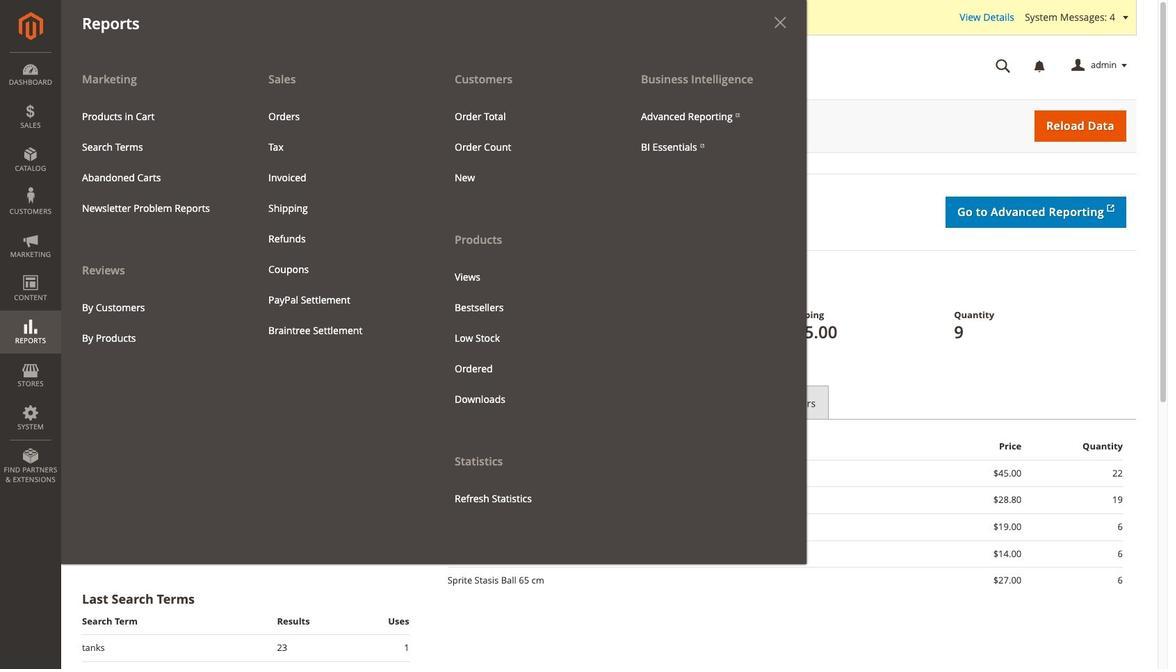 Task type: describe. For each thing, give the bounding box(es) containing it.
magento admin panel image
[[18, 12, 43, 40]]



Task type: vqa. For each thing, say whether or not it's contained in the screenshot.
Menu Bar
yes



Task type: locate. For each thing, give the bounding box(es) containing it.
menu bar
[[0, 0, 807, 565]]

menu
[[61, 64, 807, 565], [61, 64, 248, 354], [434, 64, 620, 514], [72, 101, 237, 224], [258, 101, 424, 346], [444, 101, 610, 193], [631, 101, 796, 163], [444, 262, 610, 415], [72, 292, 237, 354]]



